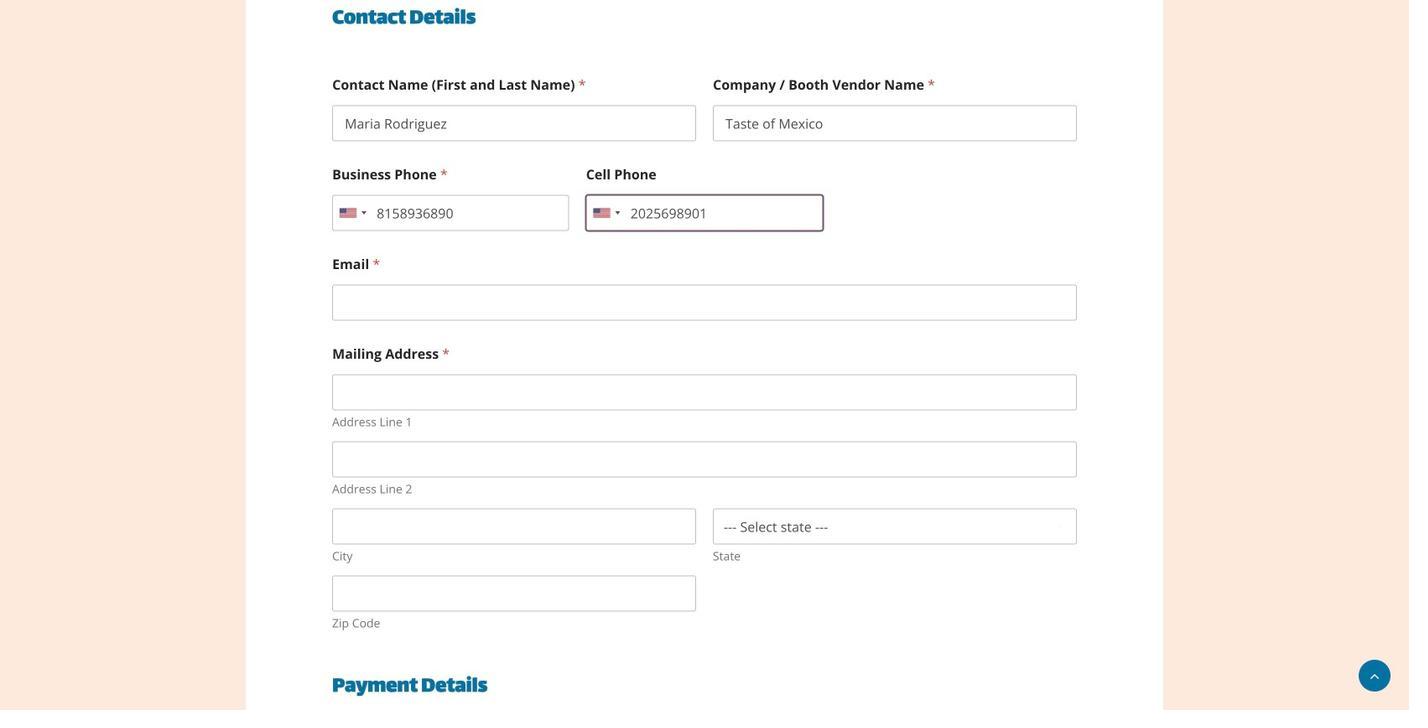Task type: locate. For each thing, give the bounding box(es) containing it.
2 telephone country code field from the left
[[587, 196, 625, 230]]

1 horizontal spatial telephone country code field
[[587, 196, 625, 230]]

Telephone country code field
[[333, 196, 372, 230], [587, 196, 625, 230]]

None email field
[[332, 285, 1077, 321]]

1 telephone country code field from the left
[[333, 196, 372, 230]]

None text field
[[713, 105, 1077, 141], [332, 576, 696, 612], [713, 105, 1077, 141], [332, 576, 696, 612]]

None text field
[[332, 105, 696, 141], [332, 375, 1077, 411], [332, 442, 1077, 478], [332, 509, 696, 545], [332, 105, 696, 141], [332, 375, 1077, 411], [332, 442, 1077, 478], [332, 509, 696, 545]]

telephone country code field for (201) 555-0123 phone field
[[587, 196, 625, 230]]

telephone country code field for (201) 555-0123 telephone field
[[333, 196, 372, 230]]

0 horizontal spatial telephone country code field
[[333, 196, 372, 230]]



Task type: describe. For each thing, give the bounding box(es) containing it.
(201) 555-0123 telephone field
[[586, 195, 823, 231]]

(201) 555-0123 telephone field
[[332, 195, 569, 231]]



